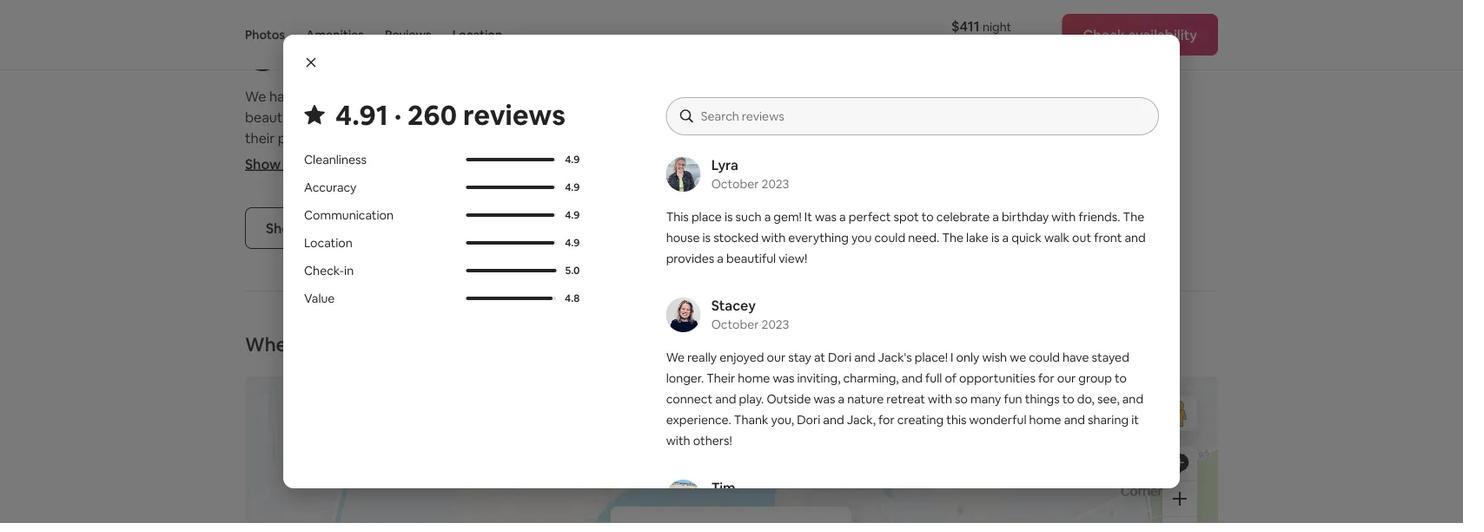 Task type: vqa. For each thing, say whether or not it's contained in the screenshot.
personal in the Privacy & sharing Manage your personal data, connected services, and data sharing settings
no



Task type: locate. For each thing, give the bounding box(es) containing it.
check availability button
[[1062, 14, 1218, 56]]

2 more from the left
[[777, 155, 812, 173]]

stay up take
[[450, 87, 476, 105]]

only inside we had an absolutely incredible stay at dori and jack's beautiful cabin. we were able to take advantage of several of their plentiful activities: swimming, canoeing, paddle boarding, kayaking, volleyball, the water pad, the picnic tables, the hot tub, grill, fire pit, gorgeous and massive dining room table. i have to be missing some because there were so many available! not to mention how beautifully decorated, well-appointed, thoroughly cleaned and organized, comfy, and cozy it was!! check in was a breeze, communication was prompt and friendly, check out expectations were extremely minimal and easy. this was great for 6 adults and a dog, and we could've even fit a couple more! and it seems like it would be a perfect place to bring children as well! it made an absolutely magical setting for a memorable and special 30th birthday. our only regret was not staying longer! thanks dori and jack!
[[412, 421, 439, 439]]

reviews inside dialog
[[463, 96, 565, 133]]

communication
[[304, 208, 394, 223]]

dori up inviting,
[[828, 350, 852, 366]]

october inside the stacey october 2023
[[711, 317, 759, 333]]

perfect inside this place is such a gem! it was a perfect spot to celebrate a birthday with friends. the house is stocked with everything you could need. the lake is a quick walk out front and provides a beautiful view!
[[849, 209, 891, 225]]

2 4.9 from the top
[[565, 181, 580, 194]]

cabin.
[[305, 108, 343, 126]]

2 horizontal spatial of
[[945, 371, 957, 387]]

need. down spot
[[908, 230, 939, 246]]

2 show more button from the left
[[738, 155, 826, 173]]

0 vertical spatial this
[[666, 209, 689, 225]]

connect
[[666, 392, 713, 407]]

in inside '4.91 · 260 reviews' dialog
[[344, 263, 354, 279]]

0 vertical spatial an
[[296, 87, 312, 105]]

1 horizontal spatial it
[[804, 209, 812, 225]]

and up would
[[484, 337, 508, 355]]

list
[[238, 0, 1225, 460]]

google map
showing 3 points of interest. region
[[142, 264, 1255, 524]]

1 show more from the left
[[245, 155, 318, 173]]

1 vertical spatial everything
[[788, 230, 849, 246]]

breeze,
[[342, 275, 389, 293]]

and right view
[[946, 87, 971, 105]]

show more button for kitchen had everything you need. livingroom had a great table to seat our company comfortably.
[[738, 155, 826, 173]]

place down even at the bottom of the page
[[587, 358, 622, 376]]

public
[[1060, 408, 1095, 424]]

all
[[305, 219, 319, 237]]

0 vertical spatial stay
[[450, 87, 476, 105]]

it down bring
[[245, 400, 254, 418]]

2023 inside the stacey october 2023
[[762, 317, 789, 333]]

the up gorgeous
[[373, 150, 394, 168]]

loved
[[800, 87, 835, 105]]

1 vertical spatial thank
[[734, 413, 768, 428]]

lyra image
[[666, 157, 701, 192]]

place inside we had an absolutely incredible stay at dori and jack's beautiful cabin. we were able to take advantage of several of their plentiful activities: swimming, canoeing, paddle boarding, kayaking, volleyball, the water pad, the picnic tables, the hot tub, grill, fire pit, gorgeous and massive dining room table. i have to be missing some because there were so many available! not to mention how beautifully decorated, well-appointed, thoroughly cleaned and organized, comfy, and cozy it was!! check in was a breeze, communication was prompt and friendly, check out expectations were extremely minimal and easy. this was great for 6 adults and a dog, and we could've even fit a couple more! and it seems like it would be a perfect place to bring children as well! it made an absolutely magical setting for a memorable and special 30th birthday. our only regret was not staying longer! thanks dori and jack!
[[587, 358, 622, 376]]

0 vertical spatial need.
[[916, 108, 952, 126]]

1 vertical spatial reviews
[[350, 219, 400, 237]]

0 vertical spatial so
[[534, 192, 549, 209]]

stay up inviting,
[[788, 350, 811, 366]]

location up cleaned on the left
[[304, 235, 353, 251]]

with down experience.
[[666, 434, 690, 449]]

0 horizontal spatial our
[[767, 350, 786, 366]]

had down theo image
[[269, 87, 293, 105]]

have inside we really enjoyed our stay at dori and jack's place! i only wish we could have stayed longer. their home was inviting, charming, and full of opportunities for our group to connect and play. outside was a nature retreat with so many fun things to do, see, and experience. thank you, dori and jack, for creating this wonderful home and sharing it with others!
[[1063, 350, 1089, 366]]

minimal
[[554, 296, 604, 314]]

1 horizontal spatial beautiful
[[726, 251, 776, 267]]

october inside theo october 2023
[[290, 56, 338, 71]]

show more button
[[245, 155, 332, 173], [738, 155, 826, 173]]

4.9 for communication
[[565, 209, 580, 222]]

celebrate
[[936, 209, 990, 225]]

a left nature
[[838, 392, 845, 407]]

2023 for stacey
[[762, 317, 789, 333]]

4.9 up the cozy
[[565, 236, 580, 250]]

home down things
[[1029, 413, 1061, 428]]

2023 inside theo october 2023
[[340, 56, 368, 71]]

a left quick
[[1002, 230, 1009, 246]]

0 horizontal spatial check
[[245, 275, 286, 293]]

1 horizontal spatial so
[[955, 392, 968, 407]]

0 horizontal spatial perfect
[[536, 358, 584, 376]]

value
[[304, 291, 335, 307]]

0 horizontal spatial were
[[370, 108, 402, 126]]

things
[[1025, 392, 1060, 407]]

1 vertical spatial an
[[297, 400, 312, 418]]

4.9 out of 5.0 image
[[466, 158, 556, 162], [466, 158, 554, 162], [466, 186, 556, 189], [466, 186, 554, 189], [466, 214, 556, 217], [466, 214, 554, 217], [466, 242, 556, 245], [466, 242, 554, 245]]

beautiful up their
[[245, 108, 302, 126]]

really inside we really loved the privacy,  view and lakefront. kitchen had everything you need. livingroom had a great table to seat our company comfortably.
[[763, 87, 797, 105]]

0 vertical spatial place
[[691, 209, 722, 225]]

a right livingroom
[[1057, 108, 1064, 126]]

1 vertical spatial the
[[942, 230, 964, 246]]

swimming,
[[397, 129, 465, 147]]

for left 6
[[339, 337, 358, 355]]

6
[[361, 337, 369, 355]]

had down lakefront.
[[1030, 108, 1054, 126]]

2023 inside lyra october 2023
[[762, 176, 789, 192]]

really
[[763, 87, 797, 105], [687, 350, 717, 366]]

0 vertical spatial check
[[1083, 26, 1125, 43]]

4.9 for location
[[565, 236, 580, 250]]

the right friends.
[[1123, 209, 1144, 225]]

Search reviews, Press 'Enter' to search text field
[[701, 108, 1142, 125]]

water
[[397, 150, 434, 168]]

1 horizontal spatial i
[[951, 350, 953, 366]]

add a place to the map image
[[1169, 453, 1190, 474]]

dori
[[495, 87, 522, 105], [807, 150, 834, 168], [828, 350, 852, 366], [797, 413, 820, 428], [294, 442, 321, 460]]

thank inside we really enjoyed our stay at dori and jack's place! i only wish we could have stayed longer. their home was inviting, charming, and full of opportunities for our group to connect and play. outside was a nature retreat with so many fun things to do, see, and experience. thank you, dori and jack, for creating this wonderful home and sharing it with others!
[[734, 413, 768, 428]]

1 horizontal spatial show more button
[[738, 155, 826, 173]]

so
[[534, 192, 549, 209], [955, 392, 968, 407]]

need.
[[916, 108, 952, 126], [908, 230, 939, 246]]

drag pegman onto the map to open street view image
[[1162, 397, 1197, 432]]

only
[[956, 350, 979, 366], [412, 421, 439, 439]]

0 horizontal spatial at
[[479, 87, 492, 105]]

walk
[[1044, 230, 1070, 246]]

so up this
[[955, 392, 968, 407]]

is
[[725, 209, 733, 225], [702, 230, 711, 246], [991, 230, 1000, 246]]

beautiful inside this place is such a gem! it was a perfect spot to celebrate a birthday with friends. the house is stocked with everything you could need. the lake is a quick walk out front and provides a beautiful view!
[[726, 251, 776, 267]]

were down communication
[[452, 296, 484, 314]]

need. inside this place is such a gem! it was a perfect spot to celebrate a birthday with friends. the house is stocked with everything you could need. the lake is a quick walk out front and provides a beautiful view!
[[908, 230, 939, 246]]

show more button down seat
[[738, 155, 826, 173]]

place up the house
[[691, 209, 722, 225]]

of inside we really enjoyed our stay at dori and jack's place! i only wish we could have stayed longer. their home was inviting, charming, and full of opportunities for our group to connect and play. outside was a nature retreat with so many fun things to do, see, and experience. thank you, dori and jack, for creating this wonderful home and sharing it with others!
[[945, 371, 957, 387]]

stocked
[[713, 230, 759, 246]]

0 vertical spatial perfect
[[849, 209, 891, 225]]

you down seat
[[781, 150, 804, 168]]

in inside we had an absolutely incredible stay at dori and jack's beautiful cabin. we were able to take advantage of several of their plentiful activities: swimming, canoeing, paddle boarding, kayaking, volleyball, the water pad, the picnic tables, the hot tub, grill, fire pit, gorgeous and massive dining room table. i have to be missing some because there were so many available! not to mention how beautifully decorated, well-appointed, thoroughly cleaned and organized, comfy, and cozy it was!! check in was a breeze, communication was prompt and friendly, check out expectations were extremely minimal and easy. this was great for 6 adults and a dog, and we could've even fit a couple more! and it seems like it would be a perfect place to bring children as well! it made an absolutely magical setting for a memorable and special 30th birthday. our only regret was not staying longer! thanks dori and jack!
[[289, 275, 300, 293]]

a up not
[[507, 400, 514, 418]]

1 vertical spatial have
[[1063, 350, 1089, 366]]

5.0 out of 5.0 image
[[466, 269, 556, 273], [466, 269, 556, 273]]

it right gem!
[[804, 209, 812, 225]]

you inside this place is such a gem! it was a perfect spot to celebrate a birthday with friends. the house is stocked with everything you could need. the lake is a quick walk out front and provides a beautiful view!
[[851, 230, 872, 246]]

reviews up the picnic
[[463, 96, 565, 133]]

1 horizontal spatial have
[[1063, 350, 1089, 366]]

dori down seat
[[807, 150, 834, 168]]

1 vertical spatial our
[[767, 350, 786, 366]]

0 horizontal spatial out
[[340, 296, 362, 314]]

260 inside dialog
[[407, 96, 457, 133]]

1 vertical spatial check
[[245, 275, 286, 293]]

1 horizontal spatial only
[[956, 350, 979, 366]]

check-
[[304, 263, 344, 279]]

1 more from the left
[[284, 155, 318, 173]]

1 horizontal spatial our
[[822, 129, 843, 147]]

1 horizontal spatial we
[[1010, 350, 1026, 366]]

and up "breeze,"
[[372, 254, 396, 272]]

of up boarding,
[[619, 108, 632, 126]]

check inside we had an absolutely incredible stay at dori and jack's beautiful cabin. we were able to take advantage of several of their plentiful activities: swimming, canoeing, paddle boarding, kayaking, volleyball, the water pad, the picnic tables, the hot tub, grill, fire pit, gorgeous and massive dining room table. i have to be missing some because there were so many available! not to mention how beautifully decorated, well-appointed, thoroughly cleaned and organized, comfy, and cozy it was!! check in was a breeze, communication was prompt and friendly, check out expectations were extremely minimal and easy. this was great for 6 adults and a dog, and we could've even fit a couple more! and it seems like it would be a perfect place to bring children as well! it made an absolutely magical setting for a memorable and special 30th birthday. our only regret was not staying longer! thanks dori and jack!
[[245, 275, 286, 293]]

reviews button
[[385, 0, 432, 70]]

0 vertical spatial it
[[804, 209, 812, 225]]

4.8 out of 5.0 image
[[466, 297, 556, 301], [466, 297, 553, 301]]

stay inside we really enjoyed our stay at dori and jack's place! i only wish we could have stayed longer. their home was inviting, charming, and full of opportunities for our group to connect and play. outside was a nature retreat with so many fun things to do, see, and experience. thank you, dori and jack, for creating this wonderful home and sharing it with others!
[[788, 350, 811, 366]]

with
[[1052, 209, 1076, 225], [761, 230, 786, 246], [928, 392, 952, 407], [666, 434, 690, 449]]

1 horizontal spatial this
[[666, 209, 689, 225]]

this
[[946, 413, 967, 428]]

0 horizontal spatial have
[[245, 192, 275, 209]]

0 vertical spatial the
[[1123, 209, 1144, 225]]

absolutely up cabin.
[[315, 87, 381, 105]]

1 vertical spatial beautiful
[[726, 251, 776, 267]]

0 horizontal spatial could
[[874, 230, 905, 246]]

0 horizontal spatial 260
[[322, 219, 347, 237]]

and down do,
[[1064, 413, 1085, 428]]

we for we really enjoyed our stay at dori and jack's place! i only wish we could have stayed longer. their home was inviting, charming, and full of opportunities for our group to connect and play. outside was a nature retreat with so many fun things to do, see, and experience. thank you, dori and jack, for creating this wonderful home and sharing it with others!
[[666, 350, 685, 366]]

1 show more button from the left
[[245, 155, 332, 173]]

out inside this place is such a gem! it was a perfect spot to celebrate a birthday with friends. the house is stocked with everything you could need. the lake is a quick walk out front and provides a beautiful view!
[[1072, 230, 1091, 246]]

0 horizontal spatial be
[[295, 192, 312, 209]]

group
[[1079, 371, 1112, 387]]

2 an from the top
[[297, 400, 312, 418]]

0 horizontal spatial show more button
[[245, 155, 332, 173]]

really inside we really enjoyed our stay at dori and jack's place! i only wish we could have stayed longer. their home was inviting, charming, and full of opportunities for our group to connect and play. outside was a nature retreat with so many fun things to do, see, and experience. thank you, dori and jack, for creating this wonderful home and sharing it with others!
[[687, 350, 717, 366]]

reviews inside button
[[350, 219, 400, 237]]

1 vertical spatial place
[[587, 358, 622, 376]]

october for theo
[[290, 56, 338, 71]]

some
[[366, 192, 401, 209]]

0 horizontal spatial location
[[304, 235, 353, 251]]

comfortably.
[[909, 129, 990, 147]]

1 vertical spatial perfect
[[536, 358, 584, 376]]

0 horizontal spatial more
[[284, 155, 318, 173]]

0 horizontal spatial we
[[511, 337, 530, 355]]

were
[[370, 108, 402, 126], [499, 192, 531, 209], [452, 296, 484, 314]]

we inside we really enjoyed our stay at dori and jack's place! i only wish we could have stayed longer. their home was inviting, charming, and full of opportunities for our group to connect and play. outside was a nature retreat with so many fun things to do, see, and experience. thank you, dori and jack, for creating this wonderful home and sharing it with others!
[[1010, 350, 1026, 366]]

our left 'group'
[[1057, 371, 1076, 387]]

everything up view!
[[788, 230, 849, 246]]

special
[[245, 421, 289, 439]]

1 vertical spatial 260
[[322, 219, 347, 237]]

0 vertical spatial everything
[[818, 108, 887, 126]]

was inside this place is such a gem! it was a perfect spot to celebrate a birthday with friends. the house is stocked with everything you could need. the lake is a quick walk out front and provides a beautiful view!
[[815, 209, 837, 225]]

1 horizontal spatial you
[[851, 230, 872, 246]]

could down spot
[[874, 230, 905, 246]]

we had an absolutely incredible stay at dori and jack's beautiful cabin. we were able to take advantage of several of their plentiful activities: swimming, canoeing, paddle boarding, kayaking, volleyball, the water pad, the picnic tables, the hot tub, grill, fire pit, gorgeous and massive dining room table. i have to be missing some because there were so many available! not to mention how beautifully decorated, well-appointed, thoroughly cleaned and organized, comfy, and cozy it was!! check in was a breeze, communication was prompt and friendly, check out expectations were extremely minimal and easy. this was great for 6 adults and a dog, and we could've even fit a couple more! and it seems like it would be a perfect place to bring children as well! it made an absolutely magical setting for a memorable and special 30th birthday. our only regret was not staying longer! thanks dori and jack!
[[245, 87, 642, 460]]

1 horizontal spatial could
[[1029, 350, 1060, 366]]

list item
[[238, 0, 649, 36], [732, 0, 1143, 36]]

everything inside we really loved the privacy,  view and lakefront. kitchen had everything you need. livingroom had a great table to seat our company comfortably.
[[818, 108, 887, 126]]

had up seat
[[791, 108, 815, 126]]

1 vertical spatial out
[[340, 296, 362, 314]]

could up things
[[1029, 350, 1060, 366]]

2 vertical spatial were
[[452, 296, 484, 314]]

magical
[[384, 400, 434, 418]]

perfect inside we had an absolutely incredible stay at dori and jack's beautiful cabin. we were able to take advantage of several of their plentiful activities: swimming, canoeing, paddle boarding, kayaking, volleyball, the water pad, the picnic tables, the hot tub, grill, fire pit, gorgeous and massive dining room table. i have to be missing some because there were so many available! not to mention how beautifully decorated, well-appointed, thoroughly cleaned and organized, comfy, and cozy it was!! check in was a breeze, communication was prompt and friendly, check out expectations were extremely minimal and easy. this was great for 6 adults and a dog, and we could've even fit a couple more! and it seems like it would be a perfect place to bring children as well! it made an absolutely magical setting for a memorable and special 30th birthday. our only regret was not staying longer! thanks dori and jack!
[[536, 358, 584, 376]]

several
[[571, 108, 616, 126]]

to inside this place is such a gem! it was a perfect spot to celebrate a birthday with friends. the house is stocked with everything you could need. the lake is a quick walk out front and provides a beautiful view!
[[922, 209, 934, 225]]

great inside we had an absolutely incredible stay at dori and jack's beautiful cabin. we were able to take advantage of several of their plentiful activities: swimming, canoeing, paddle boarding, kayaking, volleyball, the water pad, the picnic tables, the hot tub, grill, fire pit, gorgeous and massive dining room table. i have to be missing some because there were so many available! not to mention how beautifully decorated, well-appointed, thoroughly cleaned and organized, comfy, and cozy it was!! check in was a breeze, communication was prompt and friendly, check out expectations were extremely minimal and easy. this was great for 6 adults and a dog, and we could've even fit a couple more! and it seems like it would be a perfect place to bring children as well! it made an absolutely magical setting for a memorable and special 30th birthday. our only regret was not staying longer! thanks dori and jack!
[[302, 337, 336, 355]]

this inside this place is such a gem! it was a perfect spot to celebrate a birthday with friends. the house is stocked with everything you could need. the lake is a quick walk out front and provides a beautiful view!
[[666, 209, 689, 225]]

view
[[914, 87, 943, 105]]

1 horizontal spatial great
[[1067, 108, 1102, 126]]

0 horizontal spatial in
[[289, 275, 300, 293]]

check
[[1083, 26, 1125, 43], [245, 275, 286, 293]]

and down well-
[[515, 254, 539, 272]]

had
[[269, 87, 293, 105], [791, 108, 815, 126], [1030, 108, 1054, 126]]

260
[[407, 96, 457, 133], [322, 219, 347, 237]]

2023 up gem!
[[762, 176, 789, 192]]

1 vertical spatial could
[[1029, 350, 1060, 366]]

2 horizontal spatial had
[[1030, 108, 1054, 126]]

organized,
[[399, 254, 466, 272]]

more
[[284, 155, 318, 173], [777, 155, 812, 173]]

i inside we had an absolutely incredible stay at dori and jack's beautiful cabin. we were able to take advantage of several of their plentiful activities: swimming, canoeing, paddle boarding, kayaking, volleyball, the water pad, the picnic tables, the hot tub, grill, fire pit, gorgeous and massive dining room table. i have to be missing some because there were so many available! not to mention how beautifully decorated, well-appointed, thoroughly cleaned and organized, comfy, and cozy it was!! check in was a breeze, communication was prompt and friendly, check out expectations were extremely minimal and easy. this was great for 6 adults and a dog, and we could've even fit a couple more! and it seems like it would be a perfect place to bring children as well! it made an absolutely magical setting for a memorable and special 30th birthday. our only regret was not staying longer! thanks dori and jack!
[[614, 171, 618, 188]]

1 horizontal spatial stay
[[788, 350, 811, 366]]

availability
[[1128, 26, 1197, 43]]

2 vertical spatial be
[[506, 358, 522, 376]]

gem!
[[773, 209, 802, 225]]

we right wish
[[1010, 350, 1026, 366]]

2 absolutely from the top
[[315, 400, 381, 418]]

at up take
[[479, 87, 492, 105]]

show down their
[[245, 155, 281, 173]]

2 horizontal spatial our
[[1057, 371, 1076, 387]]

1 vertical spatial home
[[1029, 413, 1061, 428]]

1 horizontal spatial perfect
[[849, 209, 891, 225]]

have
[[245, 192, 275, 209], [1063, 350, 1089, 366]]

to down stayed
[[1115, 371, 1127, 387]]

have inside we had an absolutely incredible stay at dori and jack's beautiful cabin. we were able to take advantage of several of their plentiful activities: swimming, canoeing, paddle boarding, kayaking, volleyball, the water pad, the picnic tables, the hot tub, grill, fire pit, gorgeous and massive dining room table. i have to be missing some because there were so many available! not to mention how beautifully decorated, well-appointed, thoroughly cleaned and organized, comfy, and cozy it was!! check in was a breeze, communication was prompt and friendly, check out expectations were extremely minimal and easy. this was great for 6 adults and a dog, and we could've even fit a couple more! and it seems like it would be a perfect place to bring children as well! it made an absolutely magical setting for a memorable and special 30th birthday. our only regret was not staying longer! thanks dori and jack!
[[245, 192, 275, 209]]

2023 for theo
[[340, 56, 368, 71]]

location inside '4.91 · 260 reviews' dialog
[[304, 235, 353, 251]]

we inside we really loved the privacy,  view and lakefront. kitchen had everything you need. livingroom had a great table to seat our company comfortably.
[[738, 87, 760, 105]]

expectations
[[365, 296, 449, 314]]

i
[[614, 171, 618, 188], [951, 350, 953, 366]]

1 4.9 from the top
[[565, 153, 580, 166]]

the up 'massive' at left top
[[468, 150, 490, 168]]

only down magical on the left of the page
[[412, 421, 439, 439]]

was
[[815, 209, 837, 225], [303, 275, 328, 293], [495, 275, 520, 293], [274, 337, 299, 355], [773, 371, 794, 387], [814, 392, 835, 407], [485, 421, 510, 439]]

setting
[[437, 400, 482, 418]]

photos button
[[245, 0, 285, 70]]

not
[[245, 233, 269, 251]]

0 horizontal spatial many
[[552, 192, 587, 209]]

home up play.
[[738, 371, 770, 387]]

we up their
[[245, 87, 266, 105]]

a
[[1057, 108, 1064, 126], [764, 209, 771, 225], [839, 209, 846, 225], [992, 209, 999, 225], [1002, 230, 1009, 246], [717, 251, 724, 267], [331, 275, 338, 293], [442, 337, 449, 355], [245, 358, 253, 376], [525, 358, 533, 376], [838, 392, 845, 407], [507, 400, 514, 418]]

0 vertical spatial 260
[[407, 96, 457, 133]]

and up advantage
[[525, 87, 549, 105]]

1 horizontal spatial in
[[344, 263, 354, 279]]

1 vertical spatial great
[[302, 337, 336, 355]]

more!
[[302, 358, 339, 376]]

many down opportunities
[[970, 392, 1001, 407]]

an down children
[[297, 400, 312, 418]]

1 vertical spatial stay
[[788, 350, 811, 366]]

transit
[[1097, 408, 1136, 424]]

2023
[[340, 56, 368, 71], [762, 176, 789, 192], [762, 317, 789, 333]]

jack's
[[552, 87, 591, 105]]

so inside we really enjoyed our stay at dori and jack's place! i only wish we could have stayed longer. their home was inviting, charming, and full of opportunities for our group to connect and play. outside was a nature retreat with so many fun things to do, see, and experience. thank you, dori and jack, for creating this wonderful home and sharing it with others!
[[955, 392, 968, 407]]

for
[[339, 337, 358, 355], [1038, 371, 1054, 387], [485, 400, 504, 418], [878, 413, 895, 428]]

beautiful down stocked
[[726, 251, 776, 267]]

2 horizontal spatial is
[[991, 230, 1000, 246]]

everything
[[818, 108, 887, 126], [788, 230, 849, 246]]

1 horizontal spatial show more
[[738, 155, 812, 173]]

out down "breeze,"
[[340, 296, 362, 314]]

1 horizontal spatial check
[[1083, 26, 1125, 43]]

lakefront.
[[974, 87, 1035, 105]]

our inside we really loved the privacy,  view and lakefront. kitchen had everything you need. livingroom had a great table to seat our company comfortably.
[[822, 129, 843, 147]]

and up transit
[[1122, 392, 1143, 407]]

0 horizontal spatial had
[[269, 87, 293, 105]]

a inside we really enjoyed our stay at dori and jack's place! i only wish we could have stayed longer. their home was inviting, charming, and full of opportunities for our group to connect and play. outside was a nature retreat with so many fun things to do, see, and experience. thank you, dori and jack, for creating this wonderful home and sharing it with others!
[[838, 392, 845, 407]]

it
[[575, 254, 584, 272], [372, 358, 380, 376], [452, 358, 461, 376], [1131, 413, 1139, 428]]

longer.
[[666, 371, 704, 387]]

0 vertical spatial beautiful
[[245, 108, 302, 126]]

nature
[[847, 392, 884, 407]]

and
[[342, 358, 368, 376]]

prompt
[[523, 275, 571, 293]]

october inside lyra october 2023
[[711, 176, 759, 192]]

the right loved
[[838, 87, 859, 105]]

we up longer.
[[666, 350, 685, 366]]

thank down play.
[[734, 413, 768, 428]]

and right 'front'
[[1125, 230, 1146, 246]]

we left could've
[[511, 337, 530, 355]]

this up the house
[[666, 209, 689, 225]]

4.8
[[565, 292, 580, 305]]

260 for all
[[322, 219, 347, 237]]

stay inside we had an absolutely incredible stay at dori and jack's beautiful cabin. we were able to take advantage of several of their plentiful activities: swimming, canoeing, paddle boarding, kayaking, volleyball, the water pad, the picnic tables, the hot tub, grill, fire pit, gorgeous and massive dining room table. i have to be missing some because there were so many available! not to mention how beautifully decorated, well-appointed, thoroughly cleaned and organized, comfy, and cozy it was!! check in was a breeze, communication was prompt and friendly, check out expectations were extremely minimal and easy. this was great for 6 adults and a dog, and we could've even fit a couple more! and it seems like it would be a perfect place to bring children as well! it made an absolutely magical setting for a memorable and special 30th birthday. our only regret was not staying longer! thanks dori and jack!
[[450, 87, 476, 105]]

1 horizontal spatial were
[[452, 296, 484, 314]]

2 vertical spatial you
[[851, 230, 872, 246]]

be up and
[[360, 332, 383, 357]]

0 horizontal spatial home
[[738, 371, 770, 387]]

could inside this place is such a gem! it was a perfect spot to celebrate a birthday with friends. the house is stocked with everything you could need. the lake is a quick walk out front and provides a beautiful view!
[[874, 230, 905, 246]]

this place is such a gem! it was a perfect spot to celebrate a birthday with friends. the house is stocked with everything you could need. the lake is a quick walk out front and provides a beautiful view!
[[666, 209, 1146, 267]]

260 inside button
[[322, 219, 347, 237]]

0 vertical spatial october
[[290, 56, 338, 71]]

was right gem!
[[815, 209, 837, 225]]

1 horizontal spatial 260
[[407, 96, 457, 133]]

we up kitchen at the top right of page
[[738, 87, 760, 105]]

location right reviews at the top of page
[[452, 27, 502, 43]]

so down room
[[534, 192, 549, 209]]

0 vertical spatial absolutely
[[315, 87, 381, 105]]

beautiful inside we had an absolutely incredible stay at dori and jack's beautiful cabin. we were able to take advantage of several of their plentiful activities: swimming, canoeing, paddle boarding, kayaking, volleyball, the water pad, the picnic tables, the hot tub, grill, fire pit, gorgeous and massive dining room table. i have to be missing some because there were so many available! not to mention how beautifully decorated, well-appointed, thoroughly cleaned and organized, comfy, and cozy it was!! check in was a breeze, communication was prompt and friendly, check out expectations were extremely minimal and easy. this was great for 6 adults and a dog, and we could've even fit a couple more! and it seems like it would be a perfect place to bring children as well! it made an absolutely magical setting for a memorable and special 30th birthday. our only regret was not staying longer! thanks dori and jack!
[[245, 108, 302, 126]]

0 horizontal spatial place
[[587, 358, 622, 376]]

to
[[435, 108, 449, 126], [774, 129, 788, 147], [278, 192, 292, 209], [922, 209, 934, 225], [272, 233, 286, 251], [625, 358, 639, 376], [1115, 371, 1127, 387], [1062, 392, 1074, 407]]

2 vertical spatial october
[[711, 317, 759, 333]]

3 4.9 from the top
[[565, 209, 580, 222]]

easy.
[[245, 317, 276, 334]]

well!
[[353, 379, 381, 397]]

stacey image
[[666, 298, 701, 333], [666, 298, 701, 333]]

only left wish
[[956, 350, 979, 366]]

a inside we really loved the privacy,  view and lakefront. kitchen had everything you need. livingroom had a great table to seat our company comfortably.
[[1057, 108, 1064, 126]]

made
[[257, 400, 294, 418]]

the inside we really loved the privacy,  view and lakefront. kitchen had everything you need. livingroom had a great table to seat our company comfortably.
[[838, 87, 859, 105]]

plentiful
[[278, 129, 330, 147]]

1 horizontal spatial more
[[777, 155, 812, 173]]

you,
[[771, 413, 794, 428]]

2 horizontal spatial be
[[506, 358, 522, 376]]

was up check
[[303, 275, 328, 293]]

0 vertical spatial could
[[874, 230, 905, 246]]

1 vertical spatial absolutely
[[315, 400, 381, 418]]

check-in
[[304, 263, 354, 279]]

inviting,
[[797, 371, 841, 387]]

4 4.9 from the top
[[565, 236, 580, 250]]

we inside we really enjoyed our stay at dori and jack's place! i only wish we could have stayed longer. their home was inviting, charming, and full of opportunities for our group to connect and play. outside was a nature retreat with so many fun things to do, see, and experience. thank you, dori and jack, for creating this wonderful home and sharing it with others!
[[666, 350, 685, 366]]

of right full
[[945, 371, 957, 387]]

more down plentiful
[[284, 155, 318, 173]]

1 horizontal spatial out
[[1072, 230, 1091, 246]]

is right 'lake'
[[991, 230, 1000, 246]]

and inside this place is such a gem! it was a perfect spot to celebrate a birthday with friends. the house is stocked with everything you could need. the lake is a quick walk out front and provides a beautiful view!
[[1125, 230, 1146, 246]]

great
[[1067, 108, 1102, 126], [302, 337, 336, 355]]

show more
[[245, 155, 318, 173], [738, 155, 812, 173]]

0 vertical spatial at
[[479, 87, 492, 105]]

1 vertical spatial only
[[412, 421, 439, 439]]

0 horizontal spatial stay
[[450, 87, 476, 105]]

be down 'fire' on the top
[[295, 192, 312, 209]]

at inside we had an absolutely incredible stay at dori and jack's beautiful cabin. we were able to take advantage of several of their plentiful activities: swimming, canoeing, paddle boarding, kayaking, volleyball, the water pad, the picnic tables, the hot tub, grill, fire pit, gorgeous and massive dining room table. i have to be missing some because there were so many available! not to mention how beautifully decorated, well-appointed, thoroughly cleaned and organized, comfy, and cozy it was!! check in was a breeze, communication was prompt and friendly, check out expectations were extremely minimal and easy. this was great for 6 adults and a dog, and we could've even fit a couple more! and it seems like it would be a perfect place to bring children as well! it made an absolutely magical setting for a memorable and special 30th birthday. our only regret was not staying longer! thanks dori and jack!
[[479, 87, 492, 105]]

i down hot
[[614, 171, 618, 188]]

show left all
[[266, 219, 302, 237]]

we for we really loved the privacy,  view and lakefront. kitchen had everything you need. livingroom had a great table to seat our company comfortably.
[[738, 87, 760, 105]]

1 horizontal spatial many
[[970, 392, 1001, 407]]

0 horizontal spatial it
[[245, 400, 254, 418]]

show more down table
[[738, 155, 812, 173]]

to down 'fit'
[[625, 358, 639, 376]]

perfect left spot
[[849, 209, 891, 225]]

jack!
[[351, 442, 384, 460]]

4.9 up appointed,
[[565, 209, 580, 222]]



Task type: describe. For each thing, give the bounding box(es) containing it.
outside
[[767, 392, 811, 407]]

1 horizontal spatial is
[[725, 209, 733, 225]]

theo image
[[245, 36, 280, 71]]

a left dog,
[[442, 337, 449, 355]]

beautifully
[[375, 233, 442, 251]]

and down birthday.
[[324, 442, 348, 460]]

0 vertical spatial be
[[295, 192, 312, 209]]

·
[[394, 96, 402, 133]]

1 absolutely from the top
[[315, 87, 381, 105]]

because
[[404, 192, 458, 209]]

show all 260 reviews button
[[245, 208, 421, 249]]

jack's
[[878, 350, 912, 366]]

only inside we really enjoyed our stay at dori and jack's place! i only wish we could have stayed longer. their home was inviting, charming, and full of opportunities for our group to connect and play. outside was a nature retreat with so many fun things to do, see, and experience. thank you, dori and jack, for creating this wonderful home and sharing it with others!
[[956, 350, 979, 366]]

tub,
[[245, 171, 270, 188]]

it inside we had an absolutely incredible stay at dori and jack's beautiful cabin. we were able to take advantage of several of their plentiful activities: swimming, canoeing, paddle boarding, kayaking, volleyball, the water pad, the picnic tables, the hot tub, grill, fire pit, gorgeous and massive dining room table. i have to be missing some because there were so many available! not to mention how beautifully decorated, well-appointed, thoroughly cleaned and organized, comfy, and cozy it was!! check in was a breeze, communication was prompt and friendly, check out expectations were extremely minimal and easy. this was great for 6 adults and a dog, and we could've even fit a couple more! and it seems like it would be a perfect place to bring children as well! it made an absolutely magical setting for a memorable and special 30th birthday. our only regret was not staying longer! thanks dori and jack!
[[245, 400, 254, 418]]

show down table
[[738, 155, 774, 173]]

not
[[513, 421, 534, 439]]

thoroughly
[[245, 254, 315, 272]]

1 list item from the left
[[238, 0, 649, 36]]

check inside button
[[1083, 26, 1125, 43]]

show more button for not to mention how beautifully decorated, well-appointed, thoroughly cleaned and organized, comfy, and cozy it was!!
[[245, 155, 332, 173]]

decorated,
[[446, 233, 516, 251]]

full
[[925, 371, 942, 387]]

2 list item from the left
[[732, 0, 1143, 36]]

the up table. on the left of the page
[[579, 150, 601, 168]]

we up activities:
[[346, 108, 367, 126]]

retreat
[[886, 392, 925, 407]]

take
[[452, 108, 480, 126]]

lyra
[[711, 156, 738, 174]]

a down stocked
[[717, 251, 724, 267]]

birthday
[[1002, 209, 1049, 225]]

we for we had an absolutely incredible stay at dori and jack's beautiful cabin. we were able to take advantage of several of their plentiful activities: swimming, canoeing, paddle boarding, kayaking, volleyball, the water pad, the picnic tables, the hot tub, grill, fire pit, gorgeous and massive dining room table. i have to be missing some because there were so many available! not to mention how beautifully decorated, well-appointed, thoroughly cleaned and organized, comfy, and cozy it was!! check in was a breeze, communication was prompt and friendly, check out expectations were extremely minimal and easy. this was great for 6 adults and a dog, and we could've even fit a couple more! and it seems like it would be a perfect place to bring children as well! it made an absolutely magical setting for a memorable and special 30th birthday. our only regret was not staying longer! thanks dori and jack!
[[245, 87, 266, 105]]

1 horizontal spatial had
[[791, 108, 815, 126]]

play.
[[739, 392, 764, 407]]

sharing
[[1088, 413, 1129, 428]]

and inside we really loved the privacy,  view and lakefront. kitchen had everything you need. livingroom had a great table to seat our company comfortably.
[[946, 87, 971, 105]]

1 horizontal spatial the
[[1123, 209, 1144, 225]]

place!
[[915, 350, 948, 366]]

to right able
[[435, 108, 449, 126]]

as
[[336, 379, 350, 397]]

4.8 out of 5.0 image down prompt
[[466, 297, 556, 301]]

stacey
[[711, 297, 756, 315]]

spot
[[894, 209, 919, 225]]

was up extremely
[[495, 275, 520, 293]]

a right would
[[525, 358, 533, 376]]

0 horizontal spatial the
[[942, 230, 964, 246]]

and up like
[[414, 337, 438, 355]]

dori right the you,
[[797, 413, 820, 428]]

october for stacey
[[711, 317, 759, 333]]

children
[[281, 379, 333, 397]]

reviews for show all 260 reviews
[[350, 219, 400, 237]]

many inside we had an absolutely incredible stay at dori and jack's beautiful cabin. we were able to take advantage of several of their plentiful activities: swimming, canoeing, paddle boarding, kayaking, volleyball, the water pad, the picnic tables, the hot tub, grill, fire pit, gorgeous and massive dining room table. i have to be missing some because there were so many available! not to mention how beautifully decorated, well-appointed, thoroughly cleaned and organized, comfy, and cozy it was!! check in was a breeze, communication was prompt and friendly, check out expectations were extremely minimal and easy. this was great for 6 adults and a dog, and we could've even fit a couple more! and it seems like it would be a perfect place to bring children as well! it made an absolutely magical setting for a memorable and special 30th birthday. our only regret was not staying longer! thanks dori and jack!
[[552, 192, 587, 209]]

i inside we really enjoyed our stay at dori and jack's place! i only wish we could have stayed longer. their home was inviting, charming, and full of opportunities for our group to connect and play. outside was a nature retreat with so many fun things to do, see, and experience. thank you, dori and jack, for creating this wonderful home and sharing it with others!
[[951, 350, 953, 366]]

for right jack,
[[878, 413, 895, 428]]

was up outside
[[773, 371, 794, 387]]

it inside we really enjoyed our stay at dori and jack's place! i only wish we could have stayed longer. their home was inviting, charming, and full of opportunities for our group to connect and play. outside was a nature retreat with so many fun things to do, see, and experience. thank you, dori and jack, for creating this wonderful home and sharing it with others!
[[1131, 413, 1139, 428]]

4.9 for accuracy
[[565, 181, 580, 194]]

stayed
[[1092, 350, 1129, 366]]

4.9 for cleanliness
[[565, 153, 580, 166]]

you inside we really loved the privacy,  view and lakefront. kitchen had everything you need. livingroom had a great table to seat our company comfortably.
[[890, 108, 913, 126]]

4.91 · 260 reviews
[[335, 96, 565, 133]]

$411
[[951, 17, 980, 35]]

could've
[[533, 337, 587, 355]]

zoom in image
[[1173, 493, 1187, 506]]

tables,
[[534, 150, 576, 168]]

list containing theo
[[238, 0, 1225, 460]]

well-
[[519, 233, 549, 251]]

bring
[[245, 379, 278, 397]]

house
[[666, 230, 700, 246]]

fire
[[302, 171, 324, 188]]

there
[[461, 192, 496, 209]]

advantage
[[483, 108, 551, 126]]

dog,
[[452, 337, 481, 355]]

so inside we had an absolutely incredible stay at dori and jack's beautiful cabin. we were able to take advantage of several of their plentiful activities: swimming, canoeing, paddle boarding, kayaking, volleyball, the water pad, the picnic tables, the hot tub, grill, fire pit, gorgeous and massive dining room table. i have to be missing some because there were so many available! not to mention how beautifully decorated, well-appointed, thoroughly cleaned and organized, comfy, and cozy it was!! check in was a breeze, communication was prompt and friendly, check out expectations were extremely minimal and easy. this was great for 6 adults and a dog, and we could've even fit a couple more! and it seems like it would be a perfect place to bring children as well! it made an absolutely magical setting for a memorable and special 30th birthday. our only regret was not staying longer! thanks dori and jack!
[[534, 192, 549, 209]]

at inside we really enjoyed our stay at dori and jack's place! i only wish we could have stayed longer. their home was inviting, charming, and full of opportunities for our group to connect and play. outside was a nature retreat with so many fun things to do, see, and experience. thank you, dori and jack, for creating this wonderful home and sharing it with others!
[[814, 350, 825, 366]]

kayaking,
[[245, 150, 304, 168]]

this inside we had an absolutely incredible stay at dori and jack's beautiful cabin. we were able to take advantage of several of their plentiful activities: swimming, canoeing, paddle boarding, kayaking, volleyball, the water pad, the picnic tables, the hot tub, grill, fire pit, gorgeous and massive dining room table. i have to be missing some because there were so many available! not to mention how beautifully decorated, well-appointed, thoroughly cleaned and organized, comfy, and cozy it was!! check in was a breeze, communication was prompt and friendly, check out expectations were extremely minimal and easy. this was great for 6 adults and a dog, and we could've even fit a couple more! and it seems like it would be a perfect place to bring children as well! it made an absolutely magical setting for a memorable and special 30th birthday. our only regret was not staying longer! thanks dori and jack!
[[245, 337, 271, 355]]

was left not
[[485, 421, 510, 439]]

place inside this place is such a gem! it was a perfect spot to celebrate a birthday with friends. the house is stocked with everything you could need. the lake is a quick walk out front and provides a beautiful view!
[[691, 209, 722, 225]]

table
[[738, 129, 771, 147]]

4.8 out of 5.0 image down comfy,
[[466, 297, 553, 301]]

a up bring
[[245, 358, 253, 376]]

reviews for 4.91 · 260 reviews
[[463, 96, 565, 133]]

and up minimal
[[574, 275, 599, 293]]

many inside we really enjoyed our stay at dori and jack's place! i only wish we could have stayed longer. their home was inviting, charming, and full of opportunities for our group to connect and play. outside was a nature retreat with so many fun things to do, see, and experience. thank you, dori and jack, for creating this wonderful home and sharing it with others!
[[970, 392, 1001, 407]]

wonderful
[[969, 413, 1027, 428]]

for up things
[[1038, 371, 1054, 387]]

0 horizontal spatial is
[[702, 230, 711, 246]]

we really loved the privacy,  view and lakefront. kitchen had everything you need. livingroom had a great table to seat our company comfortably.
[[738, 87, 1102, 147]]

front
[[1094, 230, 1122, 246]]

1 horizontal spatial be
[[360, 332, 383, 357]]

great inside we really loved the privacy,  view and lakefront. kitchen had everything you need. livingroom had a great table to seat our company comfortably.
[[1067, 108, 1102, 126]]

and up because
[[415, 171, 439, 188]]

could inside we really enjoyed our stay at dori and jack's place! i only wish we could have stayed longer. their home was inviting, charming, and full of opportunities for our group to connect and play. outside was a nature retreat with so many fun things to do, see, and experience. thank you, dori and jack, for creating this wonderful home and sharing it with others!
[[1029, 350, 1060, 366]]

2 vertical spatial our
[[1057, 371, 1076, 387]]

check availability
[[1083, 26, 1197, 43]]

october for lyra
[[711, 176, 759, 192]]

and down their
[[715, 392, 736, 407]]

charming,
[[843, 371, 899, 387]]

1 an from the top
[[296, 87, 312, 105]]

show all 260 reviews
[[266, 219, 400, 237]]

to left do,
[[1062, 392, 1074, 407]]

opportunities
[[959, 371, 1036, 387]]

was up couple
[[274, 337, 299, 355]]

show inside button
[[266, 219, 302, 237]]

stacey october 2023
[[711, 297, 789, 333]]

1 horizontal spatial of
[[619, 108, 632, 126]]

with down full
[[928, 392, 952, 407]]

260 for ·
[[407, 96, 457, 133]]

grill,
[[273, 171, 299, 188]]

1 horizontal spatial home
[[1029, 413, 1061, 428]]

0 horizontal spatial you
[[781, 150, 804, 168]]

where you'll be
[[245, 332, 383, 357]]

0 vertical spatial thank
[[738, 150, 778, 168]]

it down appointed,
[[575, 254, 584, 272]]

livingroom
[[955, 108, 1027, 126]]

theo image
[[245, 36, 280, 71]]

privacy,
[[862, 87, 911, 105]]

night
[[983, 19, 1012, 34]]

missing
[[315, 192, 363, 209]]

jack.
[[864, 150, 897, 168]]

theo
[[290, 35, 324, 53]]

with up walk
[[1052, 209, 1076, 225]]

it right and
[[372, 358, 380, 376]]

and up longer!
[[594, 400, 618, 418]]

quick
[[1011, 230, 1042, 246]]

canoeing,
[[468, 129, 531, 147]]

thanks
[[245, 442, 291, 460]]

such
[[735, 209, 762, 225]]

for right setting
[[485, 400, 504, 418]]

and left full
[[902, 371, 923, 387]]

volleyball,
[[307, 150, 370, 168]]

a left birthday
[[992, 209, 999, 225]]

a right gem!
[[839, 209, 846, 225]]

it inside this place is such a gem! it was a perfect spot to celebrate a birthday with friends. the house is stocked with everything you could need. the lake is a quick walk out front and provides a beautiful view!
[[804, 209, 812, 225]]

was down inviting,
[[814, 392, 835, 407]]

view!
[[779, 251, 807, 267]]

provides
[[666, 251, 714, 267]]

public transit
[[1060, 408, 1136, 424]]

mention
[[289, 233, 342, 251]]

0 horizontal spatial of
[[554, 108, 568, 126]]

4.91 · 260 reviews dialog
[[283, 35, 1180, 524]]

how
[[345, 233, 372, 251]]

and left jack.
[[837, 150, 861, 168]]

with down gem!
[[761, 230, 786, 246]]

to inside we really loved the privacy,  view and lakefront. kitchen had everything you need. livingroom had a great table to seat our company comfortably.
[[774, 129, 788, 147]]

had inside we had an absolutely incredible stay at dori and jack's beautiful cabin. we were able to take advantage of several of their plentiful activities: swimming, canoeing, paddle boarding, kayaking, volleyball, the water pad, the picnic tables, the hot tub, grill, fire pit, gorgeous and massive dining room table. i have to be missing some because there were so many available! not to mention how beautifully decorated, well-appointed, thoroughly cleaned and organized, comfy, and cozy it was!! check in was a breeze, communication was prompt and friendly, check out expectations were extremely minimal and easy. this was great for 6 adults and a dog, and we could've even fit a couple more! and it seems like it would be a perfect place to bring children as well! it made an absolutely magical setting for a memorable and special 30th birthday. our only regret was not staying longer! thanks dori and jack!
[[269, 87, 293, 105]]

to down "grill,"
[[278, 192, 292, 209]]

it right like
[[452, 358, 461, 376]]

really for enjoyed
[[687, 350, 717, 366]]

2 show more from the left
[[738, 155, 812, 173]]

2023 for lyra
[[762, 176, 789, 192]]

kitchen
[[738, 108, 788, 126]]

and left jack,
[[823, 413, 844, 428]]

check
[[299, 296, 337, 314]]

dori down 30th
[[294, 442, 321, 460]]

0 vertical spatial location
[[452, 27, 502, 43]]

longer!
[[587, 421, 631, 439]]

extremely
[[487, 296, 551, 314]]

a down cleaned on the left
[[331, 275, 338, 293]]

cozy
[[542, 254, 572, 272]]

company
[[846, 129, 906, 147]]

enjoyed
[[720, 350, 764, 366]]

to up thoroughly
[[272, 233, 286, 251]]

everything inside this place is such a gem! it was a perfect spot to celebrate a birthday with friends. the house is stocked with everything you could need. the lake is a quick walk out front and provides a beautiful view!
[[788, 230, 849, 246]]

we inside we had an absolutely incredible stay at dori and jack's beautiful cabin. we were able to take advantage of several of their plentiful activities: swimming, canoeing, paddle boarding, kayaking, volleyball, the water pad, the picnic tables, the hot tub, grill, fire pit, gorgeous and massive dining room table. i have to be missing some because there were so many available! not to mention how beautifully decorated, well-appointed, thoroughly cleaned and organized, comfy, and cozy it was!! check in was a breeze, communication was prompt and friendly, check out expectations were extremely minimal and easy. this was great for 6 adults and a dog, and we could've even fit a couple more! and it seems like it would be a perfect place to bring children as well! it made an absolutely magical setting for a memorable and special 30th birthday. our only regret was not staying longer! thanks dori and jack!
[[511, 337, 530, 355]]

out inside we had an absolutely incredible stay at dori and jack's beautiful cabin. we were able to take advantage of several of their plentiful activities: swimming, canoeing, paddle boarding, kayaking, volleyball, the water pad, the picnic tables, the hot tub, grill, fire pit, gorgeous and massive dining room table. i have to be missing some because there were so many available! not to mention how beautifully decorated, well-appointed, thoroughly cleaned and organized, comfy, and cozy it was!! check in was a breeze, communication was prompt and friendly, check out expectations were extremely minimal and easy. this was great for 6 adults and a dog, and we could've even fit a couple more! and it seems like it would be a perfect place to bring children as well! it made an absolutely magical setting for a memorable and special 30th birthday. our only regret was not staying longer! thanks dori and jack!
[[340, 296, 362, 314]]

like
[[428, 358, 449, 376]]

do,
[[1077, 392, 1095, 407]]

need. inside we really loved the privacy,  view and lakefront. kitchen had everything you need. livingroom had a great table to seat our company comfortably.
[[916, 108, 952, 126]]

dori up advantage
[[495, 87, 522, 105]]

tim
[[711, 479, 736, 497]]

jack,
[[847, 413, 876, 428]]

we really enjoyed our stay at dori and jack's place! i only wish we could have stayed longer. their home was inviting, charming, and full of opportunities for our group to connect and play. outside was a nature retreat with so many fun things to do, see, and experience. thank you, dori and jack, for creating this wonderful home and sharing it with others!
[[666, 350, 1143, 449]]

pit,
[[327, 171, 347, 188]]

1 vertical spatial were
[[499, 192, 531, 209]]

really for loved
[[763, 87, 797, 105]]

birthday.
[[325, 421, 382, 439]]

and right minimal
[[607, 296, 631, 314]]

and up charming,
[[854, 350, 875, 366]]

a right such
[[764, 209, 771, 225]]

lyra image
[[666, 157, 701, 192]]



